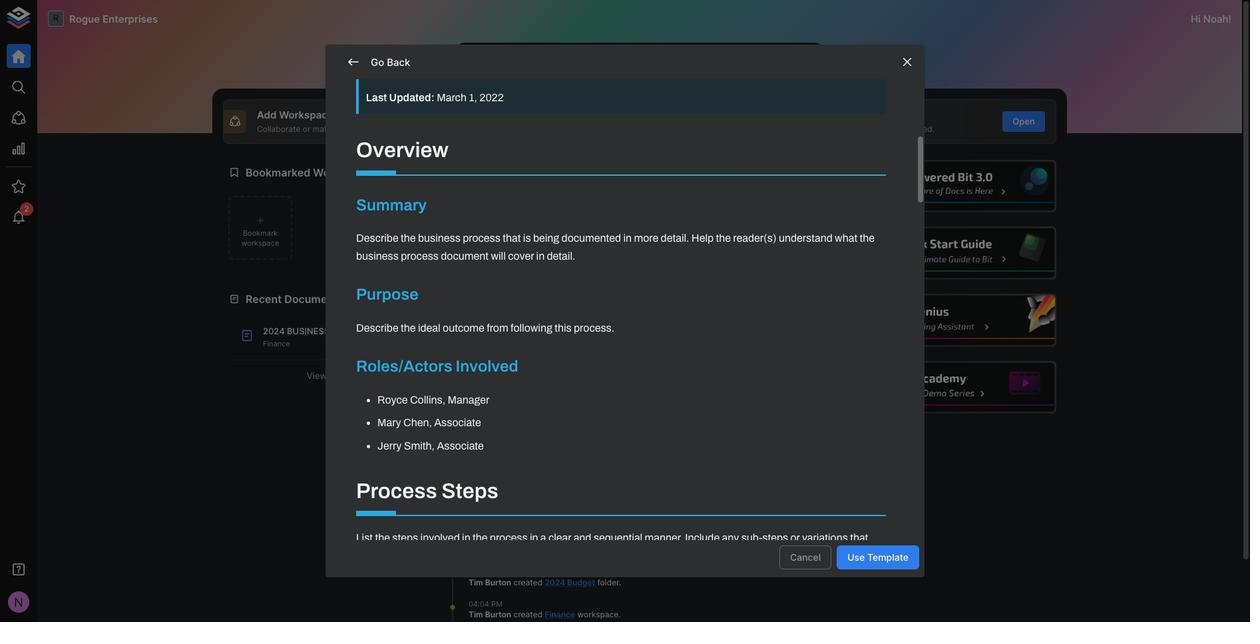 Task type: describe. For each thing, give the bounding box(es) containing it.
view all
[[307, 370, 340, 381]]

all
[[330, 370, 340, 381]]

04:07 for tim burton created
[[469, 524, 489, 533]]

template inside "template gallery create faster and get inspired."
[[820, 109, 865, 121]]

manager
[[448, 394, 490, 406]]

is
[[523, 233, 531, 244]]

collins,
[[410, 394, 446, 406]]

and inside "template gallery create faster and get inspired."
[[872, 124, 886, 134]]

ideal
[[418, 322, 441, 334]]

private.
[[343, 124, 371, 134]]

describe for describe the ideal outcome from following this process.
[[356, 322, 399, 334]]

4 tim from the top
[[469, 534, 483, 544]]

2 steps from the left
[[763, 532, 789, 544]]

updated:
[[389, 92, 435, 104]]

2024 business plan finance
[[263, 326, 356, 348]]

or inside list the steps involved in the process in a clear and sequential manner. include any sub-steps or variations that may occur.
[[791, 532, 800, 544]]

summary
[[356, 196, 427, 214]]

📞
[[565, 68, 578, 79]]

pm inside the 04:04 pm tim burton created finance workspace .
[[492, 599, 503, 609]]

business for 2024 business plan
[[563, 361, 602, 371]]

tim burton created
[[469, 534, 545, 544]]

2024 for 2024 tax documents
[[545, 491, 566, 501]]

go back
[[371, 56, 411, 69]]

finance link
[[545, 610, 576, 620]]

the left 'ideal'
[[401, 322, 416, 334]]

back
[[387, 56, 411, 69]]

2024 for 2024 quarterly cash flow
[[545, 534, 566, 544]]

in up cash on the bottom of page
[[462, 532, 471, 544]]

create document create
[[539, 109, 757, 127]]

tim burton
[[469, 491, 512, 501]]

list the steps involved in the process in a clear and sequential manner. include any sub-steps or variations that may occur.
[[356, 532, 871, 561]]

. inside the 04:04 pm tim burton created finance workspace .
[[619, 610, 621, 620]]

sequential
[[594, 532, 643, 544]]

2024 tax documents link
[[469, 491, 581, 512]]

burton for 04:04 pm tim burton created finance workspace .
[[485, 610, 512, 620]]

purpose
[[356, 286, 419, 303]]

will
[[491, 250, 506, 262]]

tim for 04:04 pm tim burton created finance workspace .
[[469, 610, 483, 620]]

2024 budget link
[[545, 577, 596, 587]]

in down being
[[537, 250, 545, 262]]

04:04
[[469, 599, 490, 609]]

. inside 04:07 pm tim burton created 2024 budget folder .
[[619, 577, 621, 587]]

faster
[[848, 124, 870, 134]]

2024 for 2024 business plan finance
[[263, 326, 285, 337]]

describe for describe the business process that is being documented in more detail. help the reader(s) understand what the business process document will cover in detail.
[[356, 233, 399, 244]]

process steps
[[356, 480, 499, 503]]

r
[[53, 13, 59, 23]]

documented
[[562, 233, 622, 244]]

mary chen, associate
[[378, 417, 481, 428]]

pm up lott
[[490, 351, 502, 360]]

process.
[[574, 322, 615, 334]]

manner.
[[645, 532, 683, 544]]

variations
[[803, 532, 849, 544]]

cover
[[508, 250, 534, 262]]

create for create
[[729, 116, 757, 127]]

sub-
[[742, 532, 763, 544]]

in left a
[[530, 532, 539, 544]]

4 help image from the top
[[857, 361, 1057, 414]]

cash
[[469, 545, 489, 555]]

list
[[356, 532, 373, 544]]

1,
[[469, 92, 478, 104]]

documents inside 2024 tax documents
[[469, 502, 513, 512]]

the right what
[[860, 233, 875, 244]]

reader(s)
[[734, 233, 777, 244]]

workspace inside bookmark workspace button
[[242, 238, 279, 248]]

bookmarked
[[246, 166, 311, 179]]

jerry
[[378, 440, 402, 451]]

understand
[[779, 233, 833, 244]]

smith,
[[404, 440, 435, 451]]

or inside 'add workspace collaborate or make it private.'
[[303, 124, 311, 134]]

document
[[574, 109, 624, 121]]

workspaces
[[313, 166, 377, 179]]

go
[[371, 56, 385, 69]]

process
[[356, 480, 438, 503]]

gallery
[[868, 109, 902, 121]]

plan for 2024 business plan
[[469, 372, 491, 382]]

0 vertical spatial .
[[537, 502, 539, 512]]

04:04 pm tim burton created finance workspace .
[[469, 599, 621, 620]]

the down summary at the left top of the page
[[401, 233, 416, 244]]

go back dialog
[[326, 6, 925, 577]]

pm inside 04:07 pm tim burton created 2024 budget folder .
[[491, 567, 502, 577]]

jerry smith, associate
[[378, 440, 484, 451]]

outcome
[[443, 322, 485, 334]]

the right list
[[375, 532, 390, 544]]

2024 business plan
[[469, 361, 602, 382]]

the right help
[[716, 233, 731, 244]]

1 vertical spatial detail.
[[547, 250, 576, 262]]

that inside list the steps involved in the process in a clear and sequential manner. include any sub-steps or variations that may occur.
[[851, 532, 869, 544]]

burton for 04:12 pm tim burton workspace
[[485, 404, 512, 414]]

0 vertical spatial business
[[418, 233, 461, 244]]

use template button
[[837, 545, 920, 570]]

document inside describe the business process that is being documented in more detail. help the reader(s) understand what the business process document will cover in detail.
[[441, 250, 489, 262]]

04:11
[[469, 437, 487, 447]]

from
[[487, 322, 509, 334]]

tim for 04:11 pm tim burton
[[469, 448, 483, 458]]

collaborate
[[257, 124, 301, 134]]

it
[[335, 124, 340, 134]]

!
[[1229, 12, 1232, 25]]

bookmark
[[243, 228, 278, 238]]

royce collins, manager
[[378, 394, 490, 406]]

1 vertical spatial document
[[493, 372, 531, 382]]

tim for 04:12 pm tim burton workspace
[[469, 404, 483, 414]]

involved
[[456, 358, 519, 375]]

2024 business plan link
[[469, 361, 602, 382]]

folder .
[[513, 502, 539, 512]]

rogue enterprises
[[69, 12, 158, 25]]

today
[[448, 323, 473, 334]]

04:11 pm tim burton
[[469, 437, 512, 458]]

a
[[541, 532, 547, 544]]

following
[[511, 322, 553, 334]]

0 horizontal spatial business
[[356, 250, 399, 262]]

0 vertical spatial documents
[[285, 292, 344, 306]]

2024 quarterly cash flow
[[469, 534, 604, 555]]

cancel
[[791, 551, 821, 563]]

burton for 04:11 pm tim burton
[[485, 448, 512, 458]]

may
[[356, 550, 377, 561]]

template inside button
[[868, 551, 909, 563]]



Task type: vqa. For each thing, say whether or not it's contained in the screenshot.
More button
no



Task type: locate. For each thing, give the bounding box(es) containing it.
burton inside 04:12 pm tim burton workspace
[[485, 404, 512, 414]]

555-
[[580, 68, 603, 79], [603, 68, 626, 79]]

and down gallery
[[872, 124, 886, 134]]

quarterly
[[568, 534, 604, 544]]

2024 left quarterly
[[545, 534, 566, 544]]

finance inside 2024 business plan finance
[[263, 339, 290, 348]]

0 horizontal spatial plan
[[332, 326, 356, 337]]

1 vertical spatial 04:07 pm
[[469, 524, 502, 533]]

2024 inside 2024 quarterly cash flow
[[545, 534, 566, 544]]

pm right 04:04
[[492, 599, 503, 609]]

open
[[1013, 116, 1036, 127]]

tim inside "04:11 pm tim burton"
[[469, 448, 483, 458]]

. right finance link
[[619, 610, 621, 620]]

2024 left budget
[[545, 577, 566, 587]]

2024
[[263, 326, 285, 337], [540, 361, 561, 371], [545, 491, 566, 501], [545, 534, 566, 544], [545, 577, 566, 587]]

0 vertical spatial folder
[[515, 502, 537, 512]]

2024 for 2024 business plan
[[540, 361, 561, 371]]

plan for 2024 business plan finance
[[332, 326, 356, 337]]

or down workspace
[[303, 124, 311, 134]]

view all button
[[228, 366, 418, 386]]

plan
[[332, 326, 356, 337], [469, 372, 491, 382]]

1 horizontal spatial create
[[729, 116, 757, 127]]

04:07 for .
[[469, 481, 489, 490]]

04:07 up cash on the bottom of page
[[469, 524, 489, 533]]

finance
[[263, 339, 290, 348], [545, 610, 576, 620]]

help image
[[857, 160, 1057, 212], [857, 227, 1057, 280], [857, 294, 1057, 347], [857, 361, 1057, 414]]

tim for 04:07 pm tim burton created 2024 budget folder .
[[469, 577, 483, 587]]

burton inside 04:07 pm tim burton created 2024 budget folder .
[[485, 577, 512, 587]]

march
[[437, 92, 467, 104]]

the up cash on the bottom of page
[[473, 532, 488, 544]]

1 horizontal spatial noah
[[1204, 12, 1229, 25]]

5 tim from the top
[[469, 577, 483, 587]]

04:12 pm tim burton workspace
[[469, 394, 512, 425]]

business down summary at the left top of the page
[[418, 233, 461, 244]]

use
[[848, 551, 865, 563]]

0 horizontal spatial noah
[[469, 361, 489, 371]]

0 vertical spatial plan
[[332, 326, 356, 337]]

bookmark workspace button
[[228, 196, 292, 260]]

5555
[[626, 68, 650, 79]]

what
[[835, 233, 858, 244]]

0 horizontal spatial finance
[[263, 339, 290, 348]]

n
[[14, 595, 23, 609]]

3 burton from the top
[[485, 491, 512, 501]]

2 horizontal spatial create
[[820, 124, 846, 134]]

0 vertical spatial finance
[[263, 339, 290, 348]]

1 horizontal spatial steps
[[763, 532, 789, 544]]

steps
[[393, 532, 418, 544], [763, 532, 789, 544]]

business down 'recent documents'
[[287, 326, 330, 337]]

2 vertical spatial .
[[619, 610, 621, 620]]

0 vertical spatial describe
[[356, 233, 399, 244]]

04:07 pm
[[469, 481, 502, 490], [469, 524, 502, 533]]

business
[[287, 326, 330, 337], [563, 361, 602, 371]]

occur.
[[379, 550, 407, 561]]

workspace
[[242, 238, 279, 248], [469, 415, 510, 425], [578, 610, 619, 620]]

business inside 2024 business plan finance
[[287, 326, 330, 337]]

04:07 pm up tim burton
[[469, 481, 502, 490]]

1 555- from the left
[[580, 68, 603, 79]]

04:07 up tim burton
[[469, 481, 489, 490]]

1 vertical spatial workspace
[[469, 415, 510, 425]]

template up faster
[[820, 109, 865, 121]]

pm
[[490, 351, 502, 360], [490, 394, 501, 403], [489, 437, 500, 447], [491, 481, 502, 490], [491, 524, 502, 533], [491, 567, 502, 577], [492, 599, 503, 609]]

describe down summary at the left top of the page
[[356, 233, 399, 244]]

tax
[[568, 491, 581, 501]]

overview
[[356, 139, 449, 162]]

folder up 'tim burton created'
[[515, 502, 537, 512]]

process inside list the steps involved in the process in a clear and sequential manner. include any sub-steps or variations that may occur.
[[490, 532, 528, 544]]

folder right budget
[[598, 577, 619, 587]]

burton for 04:07 pm tim burton created 2024 budget folder .
[[485, 577, 512, 587]]

create inside "template gallery create faster and get inspired."
[[820, 124, 846, 134]]

make
[[313, 124, 333, 134]]

or up cancel
[[791, 532, 800, 544]]

2 horizontal spatial workspace
[[578, 610, 619, 620]]

0 vertical spatial associate
[[434, 417, 481, 428]]

hi
[[1192, 12, 1202, 25]]

2 04:07 from the top
[[469, 524, 489, 533]]

1 04:07 pm from the top
[[469, 481, 502, 490]]

1 vertical spatial or
[[791, 532, 800, 544]]

04:07 pm for .
[[469, 481, 502, 490]]

detail. down being
[[547, 250, 576, 262]]

mary
[[378, 417, 401, 428]]

2 burton from the top
[[485, 448, 512, 458]]

last updated: march 1, 2022
[[366, 92, 504, 104]]

1 vertical spatial describe
[[356, 322, 399, 334]]

in left the more
[[624, 233, 632, 244]]

business down process.
[[563, 361, 602, 371]]

1 vertical spatial business
[[563, 361, 602, 371]]

steps up cancel button
[[763, 532, 789, 544]]

documents down tim burton
[[469, 502, 513, 512]]

2024 tax documents
[[469, 491, 581, 512]]

process up flow
[[490, 532, 528, 544]]

plan inside 2024 business plan finance
[[332, 326, 356, 337]]

workspace inside 04:12 pm tim burton workspace
[[469, 415, 510, 425]]

document
[[441, 250, 489, 262], [493, 372, 531, 382]]

1 vertical spatial associate
[[437, 440, 484, 451]]

0 vertical spatial or
[[303, 124, 311, 134]]

add
[[257, 109, 277, 121], [453, 116, 470, 127]]

process
[[463, 233, 501, 244], [401, 250, 439, 262], [490, 532, 528, 544]]

folder inside 04:07 pm tim burton created 2024 budget folder .
[[598, 577, 619, 587]]

1 vertical spatial business
[[356, 250, 399, 262]]

0 horizontal spatial business
[[287, 326, 330, 337]]

or
[[303, 124, 311, 134], [791, 532, 800, 544]]

hi noah !
[[1192, 12, 1232, 25]]

0 vertical spatial template
[[820, 109, 865, 121]]

1 vertical spatial process
[[401, 250, 439, 262]]

0 horizontal spatial document
[[441, 250, 489, 262]]

0 horizontal spatial documents
[[285, 292, 344, 306]]

2024 left tax
[[545, 491, 566, 501]]

business for 2024 business plan finance
[[287, 326, 330, 337]]

add inside 'add workspace collaborate or make it private.'
[[257, 109, 277, 121]]

0 vertical spatial document
[[441, 250, 489, 262]]

more
[[634, 233, 659, 244]]

. up 2024 quarterly cash flow link
[[537, 502, 539, 512]]

pm right 04:12
[[490, 394, 501, 403]]

04:13 pm
[[469, 351, 502, 360]]

2024 inside 2024 tax documents
[[545, 491, 566, 501]]

2024 inside 04:07 pm tim burton created 2024 budget folder .
[[545, 577, 566, 587]]

detail.
[[661, 233, 690, 244], [547, 250, 576, 262]]

process up purpose
[[401, 250, 439, 262]]

process up will
[[463, 233, 501, 244]]

0 horizontal spatial steps
[[393, 532, 418, 544]]

1 horizontal spatial folder
[[598, 577, 619, 587]]

1 horizontal spatial document
[[493, 372, 531, 382]]

royce
[[378, 394, 408, 406]]

budget
[[568, 577, 596, 587]]

being
[[533, 233, 560, 244]]

add down march
[[453, 116, 470, 127]]

created
[[509, 361, 538, 371], [514, 534, 543, 544], [514, 577, 543, 587], [514, 610, 543, 620]]

.
[[537, 502, 539, 512], [619, 577, 621, 587], [619, 610, 621, 620]]

2022
[[480, 92, 504, 104]]

pm up tim burton
[[491, 481, 502, 490]]

1 vertical spatial template
[[868, 551, 909, 563]]

plan up all
[[332, 326, 356, 337]]

noah down 04:13
[[469, 361, 489, 371]]

1 horizontal spatial plan
[[469, 372, 491, 382]]

2 help image from the top
[[857, 227, 1057, 280]]

describe down purpose
[[356, 322, 399, 334]]

3 04:07 from the top
[[469, 567, 489, 577]]

noah
[[1204, 12, 1229, 25], [469, 361, 489, 371]]

that left is
[[503, 233, 521, 244]]

noah lott created
[[469, 361, 540, 371]]

this
[[555, 322, 572, 334]]

0 horizontal spatial and
[[574, 532, 592, 544]]

the
[[401, 233, 416, 244], [716, 233, 731, 244], [860, 233, 875, 244], [401, 322, 416, 334], [375, 532, 390, 544], [473, 532, 488, 544]]

finance down '2024 budget' link
[[545, 610, 576, 620]]

0 vertical spatial 04:07
[[469, 481, 489, 490]]

0 vertical spatial and
[[872, 124, 886, 134]]

1 vertical spatial 04:07
[[469, 524, 489, 533]]

finance inside the 04:04 pm tim burton created finance workspace .
[[545, 610, 576, 620]]

document left will
[[441, 250, 489, 262]]

04:13
[[469, 351, 488, 360]]

and
[[872, 124, 886, 134], [574, 532, 592, 544]]

associate for mary chen, associate
[[434, 417, 481, 428]]

5 burton from the top
[[485, 577, 512, 587]]

2 vertical spatial workspace
[[578, 610, 619, 620]]

that up use
[[851, 532, 869, 544]]

1 horizontal spatial workspace
[[469, 415, 510, 425]]

2 04:07 pm from the top
[[469, 524, 502, 533]]

0 horizontal spatial template
[[820, 109, 865, 121]]

create for template
[[820, 124, 846, 134]]

and right 'clear'
[[574, 532, 592, 544]]

1 steps from the left
[[393, 532, 418, 544]]

1 horizontal spatial or
[[791, 532, 800, 544]]

steps up occur.
[[393, 532, 418, 544]]

pm down flow
[[491, 567, 502, 577]]

0 horizontal spatial or
[[303, 124, 311, 134]]

2 describe from the top
[[356, 322, 399, 334]]

0 horizontal spatial workspace
[[242, 238, 279, 248]]

open button
[[1003, 111, 1046, 132]]

2024 down recent in the left top of the page
[[263, 326, 285, 337]]

04:07 down cash on the bottom of page
[[469, 567, 489, 577]]

noah right hi
[[1204, 12, 1229, 25]]

1 describe from the top
[[356, 233, 399, 244]]

and inside list the steps involved in the process in a clear and sequential manner. include any sub-steps or variations that may occur.
[[574, 532, 592, 544]]

pm right 04:11
[[489, 437, 500, 447]]

finance down recent in the left top of the page
[[263, 339, 290, 348]]

business up purpose
[[356, 250, 399, 262]]

workspace inside the 04:04 pm tim burton created finance workspace .
[[578, 610, 619, 620]]

workspace
[[279, 109, 334, 121]]

created inside the 04:04 pm tim burton created finance workspace .
[[514, 610, 543, 620]]

0 vertical spatial workspace
[[242, 238, 279, 248]]

recent documents
[[246, 292, 344, 306]]

template right use
[[868, 551, 909, 563]]

rogue
[[69, 12, 100, 25]]

04:07 inside 04:07 pm tim burton created 2024 budget folder .
[[469, 567, 489, 577]]

bookmarked workspaces
[[246, 166, 377, 179]]

create
[[539, 109, 571, 121], [729, 116, 757, 127], [820, 124, 846, 134]]

2 vertical spatial process
[[490, 532, 528, 544]]

documents up 2024 business plan finance
[[285, 292, 344, 306]]

describe the ideal outcome from following this process.
[[356, 322, 615, 334]]

1 vertical spatial noah
[[469, 361, 489, 371]]

0 vertical spatial noah
[[1204, 12, 1229, 25]]

associate for jerry smith, associate
[[437, 440, 484, 451]]

burton inside the 04:04 pm tim burton created finance workspace .
[[485, 610, 512, 620]]

add inside button
[[453, 116, 470, 127]]

0 vertical spatial that
[[503, 233, 521, 244]]

3 help image from the top
[[857, 294, 1057, 347]]

1 horizontal spatial add
[[453, 116, 470, 127]]

2024 down this
[[540, 361, 561, 371]]

0 vertical spatial business
[[287, 326, 330, 337]]

1 04:07 from the top
[[469, 481, 489, 490]]

enterprises
[[102, 12, 158, 25]]

1 vertical spatial plan
[[469, 372, 491, 382]]

0 vertical spatial detail.
[[661, 233, 690, 244]]

1 horizontal spatial business
[[563, 361, 602, 371]]

plan up 04:12
[[469, 372, 491, 382]]

chen,
[[404, 417, 432, 428]]

04:07
[[469, 481, 489, 490], [469, 524, 489, 533], [469, 567, 489, 577]]

1 horizontal spatial business
[[418, 233, 461, 244]]

template gallery create faster and get inspired.
[[820, 109, 935, 134]]

1 vertical spatial .
[[619, 577, 621, 587]]

1 horizontal spatial detail.
[[661, 233, 690, 244]]

. down list the steps involved in the process in a clear and sequential manner. include any sub-steps or variations that may occur.
[[619, 577, 621, 587]]

inspired.
[[903, 124, 935, 134]]

created inside 04:07 pm tim burton created 2024 budget folder .
[[514, 577, 543, 587]]

✉️
[[467, 68, 485, 79]]

describe inside describe the business process that is being documented in more detail. help the reader(s) understand what the business process document will cover in detail.
[[356, 233, 399, 244]]

2024 inside 2024 business plan
[[540, 361, 561, 371]]

workspace down 04:12
[[469, 415, 510, 425]]

pm inside "04:11 pm tim burton"
[[489, 437, 500, 447]]

04:07 pm up cash on the bottom of page
[[469, 524, 502, 533]]

business inside 2024 business plan
[[563, 361, 602, 371]]

1 horizontal spatial template
[[868, 551, 909, 563]]

1 burton from the top
[[485, 404, 512, 414]]

add workspace collaborate or make it private.
[[257, 109, 371, 134]]

1 vertical spatial folder
[[598, 577, 619, 587]]

document down noah lott created at the left bottom of the page
[[493, 372, 531, 382]]

associate down manager
[[434, 417, 481, 428]]

1 vertical spatial documents
[[469, 502, 513, 512]]

1 help image from the top
[[857, 160, 1057, 212]]

last
[[366, 92, 387, 104]]

2 555- from the left
[[603, 68, 626, 79]]

involved
[[421, 532, 460, 544]]

detail. left help
[[661, 233, 690, 244]]

workspace down budget
[[578, 610, 619, 620]]

0 horizontal spatial detail.
[[547, 250, 576, 262]]

1 vertical spatial and
[[574, 532, 592, 544]]

2 vertical spatial 04:07
[[469, 567, 489, 577]]

1 horizontal spatial documents
[[469, 502, 513, 512]]

tim inside 04:12 pm tim burton workspace
[[469, 404, 483, 414]]

2024 inside 2024 business plan finance
[[263, 326, 285, 337]]

0 vertical spatial process
[[463, 233, 501, 244]]

workspace down bookmark
[[242, 238, 279, 248]]

that inside describe the business process that is being documented in more detail. help the reader(s) understand what the business process document will cover in detail.
[[503, 233, 521, 244]]

add for add
[[453, 116, 470, 127]]

business
[[418, 233, 461, 244], [356, 250, 399, 262]]

0 horizontal spatial folder
[[515, 502, 537, 512]]

bookmark workspace
[[242, 228, 279, 248]]

view
[[307, 370, 327, 381]]

1 vertical spatial that
[[851, 532, 869, 544]]

1 horizontal spatial that
[[851, 532, 869, 544]]

04:12
[[469, 394, 488, 403]]

6 tim from the top
[[469, 610, 483, 620]]

0 horizontal spatial that
[[503, 233, 521, 244]]

pm up 'tim burton created'
[[491, 524, 502, 533]]

2 tim from the top
[[469, 448, 483, 458]]

recent
[[246, 292, 282, 306]]

add button
[[440, 111, 483, 132]]

1 horizontal spatial finance
[[545, 610, 576, 620]]

0 horizontal spatial create
[[539, 109, 571, 121]]

add up collaborate
[[257, 109, 277, 121]]

burton inside "04:11 pm tim burton"
[[485, 448, 512, 458]]

📞 555-555-5555
[[563, 68, 650, 79]]

0 vertical spatial 04:07 pm
[[469, 481, 502, 490]]

plan inside 2024 business plan
[[469, 372, 491, 382]]

describe the business process that is being documented in more detail. help the reader(s) understand what the business process document will cover in detail.
[[356, 233, 878, 262]]

tim inside 04:07 pm tim burton created 2024 budget folder .
[[469, 577, 483, 587]]

clear
[[549, 532, 572, 544]]

associate down mary chen, associate
[[437, 440, 484, 451]]

create button
[[722, 111, 764, 132]]

1 horizontal spatial and
[[872, 124, 886, 134]]

pm inside 04:12 pm tim burton workspace
[[490, 394, 501, 403]]

add for add workspace collaborate or make it private.
[[257, 109, 277, 121]]

6 burton from the top
[[485, 610, 512, 620]]

04:07 pm for tim burton created
[[469, 524, 502, 533]]

associate
[[434, 417, 481, 428], [437, 440, 484, 451]]

1 tim from the top
[[469, 404, 483, 414]]

3 tim from the top
[[469, 491, 483, 501]]

4 burton from the top
[[485, 534, 512, 544]]

1 vertical spatial finance
[[545, 610, 576, 620]]

0 horizontal spatial add
[[257, 109, 277, 121]]

tim inside the 04:04 pm tim burton created finance workspace .
[[469, 610, 483, 620]]



